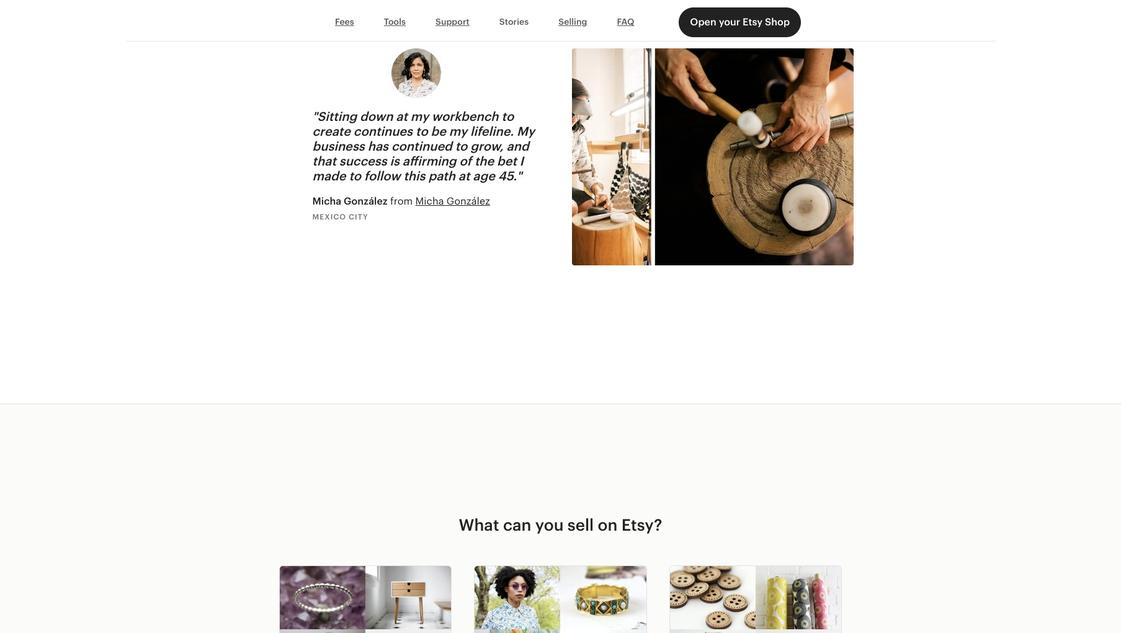 Task type: vqa. For each thing, say whether or not it's contained in the screenshot.
45." on the left top of the page
yes



Task type: locate. For each thing, give the bounding box(es) containing it.
micha gonzález image
[[391, 49, 441, 98], [572, 49, 854, 266]]

micha up mexico
[[313, 195, 342, 207]]

path
[[429, 169, 456, 183]]

to
[[502, 110, 514, 123], [416, 125, 428, 138], [455, 140, 468, 153], [349, 169, 361, 183]]

lifeline.
[[470, 125, 514, 138]]

"sitting
[[313, 110, 357, 123]]

my up continued in the left of the page
[[411, 110, 429, 123]]

my
[[411, 110, 429, 123], [449, 125, 467, 138]]

what
[[459, 517, 499, 535]]

at
[[396, 110, 408, 123], [459, 169, 470, 183]]

micha
[[313, 195, 342, 207], [416, 195, 444, 207]]

your
[[719, 16, 741, 28]]

micha gonzález from micha gonzález mexico city
[[313, 195, 490, 222]]

at down of
[[459, 169, 470, 183]]

of
[[460, 155, 472, 168]]

fees
[[335, 17, 354, 27]]

micha gonzález link
[[416, 195, 490, 207]]

0 horizontal spatial micha gonzález image
[[391, 49, 441, 98]]

1 micha from the left
[[313, 195, 342, 207]]

1 horizontal spatial gonzález
[[447, 195, 490, 207]]

can
[[503, 517, 532, 535]]

to up continued in the left of the page
[[416, 125, 428, 138]]

etsy
[[743, 16, 763, 28]]

1 vertical spatial at
[[459, 169, 470, 183]]

at up continues
[[396, 110, 408, 123]]

continued
[[392, 140, 452, 153]]

my down "workbench"
[[449, 125, 467, 138]]

support
[[436, 17, 470, 27]]

0 horizontal spatial micha
[[313, 195, 342, 207]]

to up lifeline.
[[502, 110, 514, 123]]

faq link
[[602, 11, 649, 34]]

micha down the path
[[416, 195, 444, 207]]

support link
[[421, 11, 485, 34]]

city
[[349, 213, 368, 222]]

faq
[[617, 17, 635, 27]]

this
[[404, 169, 426, 183]]

selling
[[559, 17, 587, 27]]

gonzález down 'age'
[[447, 195, 490, 207]]

0 vertical spatial my
[[411, 110, 429, 123]]

follow
[[364, 169, 401, 183]]

mexico
[[313, 213, 346, 222]]

1 vertical spatial my
[[449, 125, 467, 138]]

tools
[[384, 17, 406, 27]]

gonzález
[[344, 195, 388, 207], [447, 195, 490, 207]]

1 horizontal spatial micha gonzález image
[[572, 49, 854, 266]]

the
[[475, 155, 494, 168]]

be
[[431, 125, 446, 138]]

i
[[520, 155, 524, 168]]

fees link
[[320, 11, 369, 34]]

0 vertical spatial at
[[396, 110, 408, 123]]

gonzález up the city
[[344, 195, 388, 207]]

1 horizontal spatial micha
[[416, 195, 444, 207]]

workbench
[[432, 110, 499, 123]]

that
[[313, 155, 336, 168]]

shop
[[765, 16, 790, 28]]

0 horizontal spatial gonzález
[[344, 195, 388, 207]]

to up of
[[455, 140, 468, 153]]



Task type: describe. For each thing, give the bounding box(es) containing it.
0 horizontal spatial my
[[411, 110, 429, 123]]

what can you sell on etsy?
[[459, 517, 663, 535]]

open
[[690, 16, 717, 28]]

has
[[368, 140, 389, 153]]

continues
[[354, 125, 413, 138]]

"sitting down at my workbench to create continues to be my lifeline. my business has continued to grow, and that success is affirming of the bet i made to follow this path at age 45."
[[313, 110, 535, 183]]

selling link
[[544, 11, 602, 34]]

0 horizontal spatial at
[[396, 110, 408, 123]]

2 micha from the left
[[416, 195, 444, 207]]

45."
[[498, 169, 522, 183]]

bet
[[497, 155, 517, 168]]

you
[[535, 517, 564, 535]]

stories
[[500, 17, 529, 27]]

is
[[390, 155, 400, 168]]

business
[[313, 140, 365, 153]]

success
[[339, 155, 387, 168]]

stories link
[[485, 11, 544, 34]]

2 gonzález from the left
[[447, 195, 490, 207]]

1 horizontal spatial at
[[459, 169, 470, 183]]

open your etsy shop link
[[679, 7, 801, 37]]

1 horizontal spatial my
[[449, 125, 467, 138]]

open your etsy shop
[[690, 16, 790, 28]]

from
[[390, 195, 413, 207]]

etsy?
[[622, 517, 663, 535]]

grow,
[[471, 140, 504, 153]]

my
[[517, 125, 535, 138]]

2 micha gonzález image from the left
[[572, 49, 854, 266]]

to down success
[[349, 169, 361, 183]]

and
[[507, 140, 529, 153]]

create
[[313, 125, 351, 138]]

1 gonzález from the left
[[344, 195, 388, 207]]

tools link
[[369, 11, 421, 34]]

affirming
[[403, 155, 457, 168]]

age
[[473, 169, 495, 183]]

on
[[598, 517, 618, 535]]

made
[[313, 169, 346, 183]]

sell
[[568, 517, 594, 535]]

down
[[360, 110, 393, 123]]

1 micha gonzález image from the left
[[391, 49, 441, 98]]



